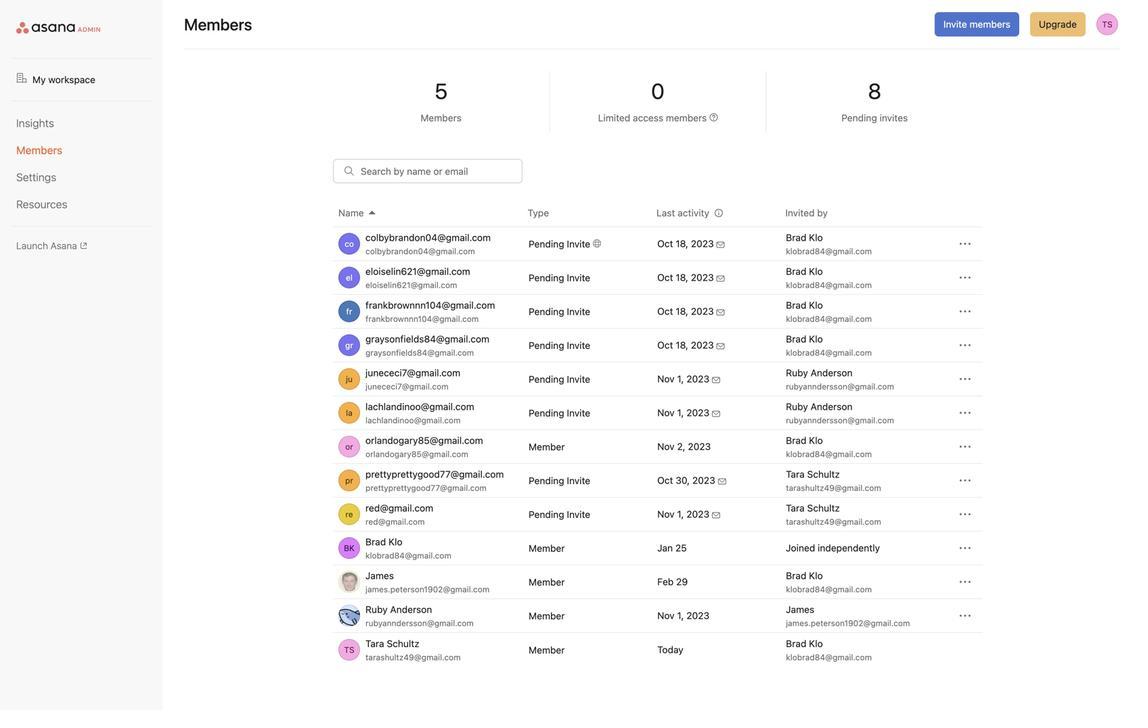 Task type: vqa. For each thing, say whether or not it's contained in the screenshot.
the Bulleted List image
no



Task type: locate. For each thing, give the bounding box(es) containing it.
18, for frankbrownnn104@gmail.com
[[676, 306, 689, 317]]

frankbrownnn104@gmail.com up graysonfields84@gmail.com graysonfields84@gmail.com
[[366, 315, 479, 324]]

1 vertical spatial frankbrownnn104@gmail.com
[[366, 315, 479, 324]]

29
[[677, 577, 688, 588]]

red@gmail.com right re
[[366, 518, 425, 527]]

1 vertical spatial tara schultz tarashultz49@gmail.com
[[786, 503, 882, 527]]

0 horizontal spatial members
[[666, 113, 707, 124]]

2 oct from the top
[[658, 272, 673, 283]]

junececi7@gmail.com junececi7@gmail.com
[[366, 368, 461, 392]]

lachlandinoo@gmail.com down the junececi7@gmail.com junececi7@gmail.com
[[366, 402, 474, 413]]

eloiselin621@gmail.com down colbybrandon04@gmail.com colbybrandon04@gmail.com
[[366, 266, 470, 277]]

james down joined
[[786, 605, 815, 616]]

orlandogary85@gmail.com inside orlandogary85@gmail.com orlandogary85@gmail.com
[[366, 450, 469, 459]]

0 vertical spatial junececi7@gmail.com
[[366, 368, 461, 379]]

ruby for lachlandinoo@gmail.com
[[786, 402, 808, 413]]

0 vertical spatial schultz
[[808, 469, 840, 480]]

4 nov 1, 2023 from the top
[[658, 611, 710, 622]]

prettyprettygood77@gmail.com down orlandogary85@gmail.com orlandogary85@gmail.com
[[366, 469, 504, 480]]

james right ja
[[366, 571, 394, 582]]

james james.peterson1902@gmail.com
[[366, 571, 490, 595], [786, 605, 910, 629]]

1 show options image from the top
[[960, 239, 971, 250]]

1 vertical spatial junececi7@gmail.com
[[366, 382, 449, 392]]

1 vertical spatial graysonfields84@gmail.com
[[366, 348, 474, 358]]

ts down the ra
[[344, 646, 355, 655]]

upgrade
[[1039, 19, 1077, 30]]

2 eloiselin621@gmail.com from the top
[[366, 281, 457, 290]]

1 prettyprettygood77@gmail.com from the top
[[366, 469, 504, 480]]

klobrad84@gmail.com
[[786, 247, 872, 256], [786, 281, 872, 290], [786, 315, 872, 324], [786, 348, 872, 358], [786, 450, 872, 459], [366, 552, 452, 561], [786, 585, 872, 595], [786, 653, 872, 663]]

ruby anderson rubyanndersson@gmail.com
[[786, 368, 894, 392], [786, 402, 894, 426], [366, 605, 474, 629]]

0 vertical spatial ruby
[[786, 368, 808, 379]]

tarashultz49@gmail.com
[[786, 484, 882, 493], [786, 518, 882, 527], [366, 653, 461, 663]]

klo for colbybrandon04@gmail.com
[[809, 232, 823, 243]]

2 pending invite from the top
[[529, 272, 591, 284]]

tara
[[786, 469, 805, 480], [786, 503, 805, 514], [366, 639, 384, 650]]

1 vertical spatial members
[[666, 113, 707, 124]]

orlandogary85@gmail.com up prettyprettygood77@gmail.com prettyprettygood77@gmail.com
[[366, 450, 469, 459]]

1 horizontal spatial members
[[970, 19, 1011, 30]]

invite for colbybrandon04@gmail.com
[[567, 239, 591, 250]]

1 vertical spatial ruby
[[786, 402, 808, 413]]

junececi7@gmail.com down graysonfields84@gmail.com graysonfields84@gmail.com
[[366, 368, 461, 379]]

ts
[[1103, 20, 1113, 29], [344, 646, 355, 655]]

0 vertical spatial tara
[[786, 469, 805, 480]]

4 member from the top
[[529, 611, 565, 622]]

2 vertical spatial tara schultz tarashultz49@gmail.com
[[366, 639, 461, 663]]

graysonfields84@gmail.com
[[366, 334, 490, 345], [366, 348, 474, 358]]

name
[[339, 208, 364, 219]]

2023 for lachlandinoo@gmail.com
[[687, 408, 710, 419]]

oct
[[658, 238, 673, 250], [658, 272, 673, 283], [658, 306, 673, 317], [658, 340, 673, 351], [658, 475, 673, 487]]

brad
[[786, 232, 807, 243], [786, 266, 807, 277], [786, 300, 807, 311], [786, 334, 807, 345], [786, 435, 807, 447], [366, 537, 386, 548], [786, 571, 807, 582], [786, 639, 807, 650]]

1 nov 1, 2023 from the top
[[658, 374, 710, 385]]

1 vertical spatial members
[[421, 113, 462, 124]]

member for james.peterson1902@gmail.com
[[529, 577, 565, 588]]

4 18, from the top
[[676, 340, 689, 351]]

last
[[657, 208, 675, 219]]

rubyanndersson@gmail.com
[[786, 382, 894, 392], [786, 416, 894, 426], [366, 619, 474, 629]]

colbybrandon04@gmail.com
[[366, 232, 491, 243], [366, 247, 475, 256]]

show options image for eloiselin621@gmail.com
[[960, 273, 971, 283]]

2 show options image from the top
[[960, 374, 971, 385]]

1 vertical spatial schultz
[[808, 503, 840, 514]]

oct 18, 2023 for frankbrownnn104@gmail.com
[[658, 306, 714, 317]]

0 horizontal spatial members
[[16, 144, 62, 157]]

0 vertical spatial ruby anderson rubyanndersson@gmail.com
[[786, 368, 894, 392]]

eloiselin621@gmail.com eloiselin621@gmail.com
[[366, 266, 470, 290]]

0 vertical spatial eloiselin621@gmail.com
[[366, 266, 470, 277]]

3 1, from the top
[[677, 509, 684, 520]]

1 vertical spatial james
[[786, 605, 815, 616]]

1 member from the top
[[529, 442, 565, 453]]

anderson for junececi7@gmail.com
[[811, 368, 853, 379]]

launch asana
[[16, 240, 77, 252]]

3 pending invite from the top
[[529, 306, 591, 317]]

last activity button
[[657, 206, 783, 221]]

18, for graysonfields84@gmail.com
[[676, 340, 689, 351]]

1 vertical spatial ts
[[344, 646, 355, 655]]

3 member from the top
[[529, 577, 565, 588]]

2 prettyprettygood77@gmail.com from the top
[[366, 484, 487, 493]]

0 vertical spatial members
[[970, 19, 1011, 30]]

type
[[528, 208, 549, 219]]

eloiselin621@gmail.com
[[366, 266, 470, 277], [366, 281, 457, 290]]

0 vertical spatial frankbrownnn104@gmail.com
[[366, 300, 495, 311]]

18, for colbybrandon04@gmail.com
[[676, 238, 689, 250]]

invite inside button
[[944, 19, 967, 30]]

show options image for frankbrownnn104@gmail.com
[[960, 306, 971, 317]]

0 vertical spatial tara schultz tarashultz49@gmail.com
[[786, 469, 882, 493]]

co
[[345, 239, 354, 249]]

0 vertical spatial ts
[[1103, 20, 1113, 29]]

james.peterson1902@gmail.com
[[366, 585, 490, 595], [786, 619, 910, 629]]

1 vertical spatial james james.peterson1902@gmail.com
[[786, 605, 910, 629]]

2 horizontal spatial members
[[421, 113, 462, 124]]

1 vertical spatial ruby anderson rubyanndersson@gmail.com
[[786, 402, 894, 426]]

4 oct 18, 2023 from the top
[[658, 340, 714, 351]]

invite for graysonfields84@gmail.com
[[567, 340, 591, 351]]

tarashultz49@gmail.com for oct 30, 2023
[[786, 484, 882, 493]]

0 horizontal spatial james
[[366, 571, 394, 582]]

junececi7@gmail.com
[[366, 368, 461, 379], [366, 382, 449, 392]]

pending invite for eloiselin621@gmail.com
[[529, 272, 591, 284]]

lachlandinoo@gmail.com up orlandogary85@gmail.com orlandogary85@gmail.com
[[366, 416, 461, 426]]

colbybrandon04@gmail.com up eloiselin621@gmail.com eloiselin621@gmail.com
[[366, 247, 475, 256]]

resources link
[[16, 196, 146, 213]]

2 graysonfields84@gmail.com from the top
[[366, 348, 474, 358]]

invited
[[786, 208, 815, 219]]

pending for frankbrownnn104@gmail.com
[[529, 306, 564, 317]]

1 vertical spatial prettyprettygood77@gmail.com
[[366, 484, 487, 493]]

colbybrandon04@gmail.com down the name button
[[366, 232, 491, 243]]

1 vertical spatial tara
[[786, 503, 805, 514]]

asana
[[51, 240, 77, 252]]

klobrad84@gmail.com for graysonfields84@gmail.com
[[786, 348, 872, 358]]

1 horizontal spatial ts
[[1103, 20, 1113, 29]]

0 vertical spatial tarashultz49@gmail.com
[[786, 484, 882, 493]]

3 18, from the top
[[676, 306, 689, 317]]

2 nov from the top
[[658, 408, 675, 419]]

1 vertical spatial red@gmail.com
[[366, 518, 425, 527]]

2 show options image from the top
[[960, 306, 971, 317]]

ruby
[[786, 368, 808, 379], [786, 402, 808, 413], [366, 605, 388, 616]]

oct 18, 2023 for colbybrandon04@gmail.com
[[658, 238, 714, 250]]

bk
[[344, 544, 355, 554]]

show options image for lachlandinoo@gmail.com
[[960, 408, 971, 419]]

anderson
[[811, 368, 853, 379], [811, 402, 853, 413], [390, 605, 432, 616]]

2 colbybrandon04@gmail.com from the top
[[366, 247, 475, 256]]

red@gmail.com red@gmail.com
[[366, 503, 434, 527]]

graysonfields84@gmail.com up the junececi7@gmail.com junececi7@gmail.com
[[366, 348, 474, 358]]

0 vertical spatial prettyprettygood77@gmail.com
[[366, 469, 504, 480]]

nov
[[658, 374, 675, 385], [658, 408, 675, 419], [658, 441, 675, 453], [658, 509, 675, 520], [658, 611, 675, 622]]

1 18, from the top
[[676, 238, 689, 250]]

invite for red@gmail.com
[[567, 509, 591, 521]]

frankbrownnn104@gmail.com down eloiselin621@gmail.com eloiselin621@gmail.com
[[366, 300, 495, 311]]

member for anderson
[[529, 611, 565, 622]]

2 red@gmail.com from the top
[[366, 518, 425, 527]]

red@gmail.com
[[366, 503, 434, 514], [366, 518, 425, 527]]

3 show options image from the top
[[960, 476, 971, 487]]

pending invite for prettyprettygood77@gmail.com
[[529, 476, 591, 487]]

pending for junececi7@gmail.com
[[529, 374, 564, 385]]

by
[[818, 208, 828, 219]]

orlandogary85@gmail.com down lachlandinoo@gmail.com lachlandinoo@gmail.com
[[366, 435, 483, 447]]

1, for lachlandinoo@gmail.com
[[677, 408, 684, 419]]

2 vertical spatial ruby anderson rubyanndersson@gmail.com
[[366, 605, 474, 629]]

klo for eloiselin621@gmail.com
[[809, 266, 823, 277]]

5 member from the top
[[529, 645, 565, 656]]

1 pending invite from the top
[[529, 239, 591, 250]]

brad for colbybrandon04@gmail.com
[[786, 232, 807, 243]]

2023 for eloiselin621@gmail.com
[[691, 272, 714, 283]]

klo for tara schultz
[[809, 639, 823, 650]]

klo for james
[[809, 571, 823, 582]]

show options image for colbybrandon04@gmail.com
[[960, 239, 971, 250]]

pending invite for graysonfields84@gmail.com
[[529, 340, 591, 351]]

orlandogary85@gmail.com
[[366, 435, 483, 447], [366, 450, 469, 459]]

1 vertical spatial james.peterson1902@gmail.com
[[786, 619, 910, 629]]

4 oct from the top
[[658, 340, 673, 351]]

nov 1, 2023
[[658, 374, 710, 385], [658, 408, 710, 419], [658, 509, 710, 520], [658, 611, 710, 622]]

1 horizontal spatial members
[[184, 15, 252, 34]]

1 horizontal spatial james
[[786, 605, 815, 616]]

4 pending invite from the top
[[529, 340, 591, 351]]

brad for frankbrownnn104@gmail.com
[[786, 300, 807, 311]]

2 vertical spatial members
[[16, 144, 62, 157]]

2 member from the top
[[529, 543, 565, 554]]

0 vertical spatial james.peterson1902@gmail.com
[[366, 585, 490, 595]]

oct 18, 2023 for graysonfields84@gmail.com
[[658, 340, 714, 351]]

tara schultz tarashultz49@gmail.com
[[786, 469, 882, 493], [786, 503, 882, 527], [366, 639, 461, 663]]

schultz
[[808, 469, 840, 480], [808, 503, 840, 514], [387, 639, 420, 650]]

oct 18, 2023 for eloiselin621@gmail.com
[[658, 272, 714, 283]]

nov 1, 2023 for red@gmail.com
[[658, 509, 710, 520]]

ja
[[345, 578, 354, 587]]

7 show options image from the top
[[960, 577, 971, 588]]

1,
[[677, 374, 684, 385], [677, 408, 684, 419], [677, 509, 684, 520], [677, 611, 684, 622]]

6 show options image from the top
[[960, 543, 971, 554]]

pending invite for lachlandinoo@gmail.com
[[529, 408, 591, 419]]

1 vertical spatial orlandogary85@gmail.com
[[366, 450, 469, 459]]

1 vertical spatial anderson
[[811, 402, 853, 413]]

1 vertical spatial lachlandinoo@gmail.com
[[366, 416, 461, 426]]

graysonfields84@gmail.com down frankbrownnn104@gmail.com frankbrownnn104@gmail.com
[[366, 334, 490, 345]]

red@gmail.com inside red@gmail.com red@gmail.com
[[366, 518, 425, 527]]

brad for graysonfields84@gmail.com
[[786, 334, 807, 345]]

0 vertical spatial orlandogary85@gmail.com
[[366, 435, 483, 447]]

colbybrandon04@gmail.com inside colbybrandon04@gmail.com colbybrandon04@gmail.com
[[366, 247, 475, 256]]

invite for eloiselin621@gmail.com
[[567, 272, 591, 284]]

james
[[366, 571, 394, 582], [786, 605, 815, 616]]

1 vertical spatial eloiselin621@gmail.com
[[366, 281, 457, 290]]

1 vertical spatial rubyanndersson@gmail.com
[[786, 416, 894, 426]]

oct 18, 2023
[[658, 238, 714, 250], [658, 272, 714, 283], [658, 306, 714, 317], [658, 340, 714, 351]]

ju
[[346, 375, 353, 384]]

brad klo klobrad84@gmail.com for orlandogary85@gmail.com
[[786, 435, 872, 459]]

5 oct from the top
[[658, 475, 673, 487]]

1 red@gmail.com from the top
[[366, 503, 434, 514]]

0 vertical spatial rubyanndersson@gmail.com
[[786, 382, 894, 392]]

1 nov from the top
[[658, 374, 675, 385]]

eloiselin621@gmail.com up frankbrownnn104@gmail.com frankbrownnn104@gmail.com
[[366, 281, 457, 290]]

pending invite
[[529, 239, 591, 250], [529, 272, 591, 284], [529, 306, 591, 317], [529, 340, 591, 351], [529, 374, 591, 385], [529, 408, 591, 419], [529, 476, 591, 487], [529, 509, 591, 521]]

2 1, from the top
[[677, 408, 684, 419]]

5 pending invite from the top
[[529, 374, 591, 385]]

klobrad84@gmail.com for tara schultz
[[786, 653, 872, 663]]

2,
[[677, 441, 686, 453]]

prettyprettygood77@gmail.com up red@gmail.com red@gmail.com on the left bottom of the page
[[366, 484, 487, 493]]

1 1, from the top
[[677, 374, 684, 385]]

1 vertical spatial colbybrandon04@gmail.com
[[366, 247, 475, 256]]

my workspace
[[33, 74, 95, 85]]

show options image
[[960, 273, 971, 283], [960, 374, 971, 385], [960, 476, 971, 487], [960, 510, 971, 520], [960, 611, 971, 622]]

2 vertical spatial tara
[[366, 639, 384, 650]]

2023 for colbybrandon04@gmail.com
[[691, 238, 714, 250]]

ruby anderson rubyanndersson@gmail.com for junececi7@gmail.com
[[786, 368, 894, 392]]

4 1, from the top
[[677, 611, 684, 622]]

brad klo klobrad84@gmail.com
[[786, 232, 872, 256], [786, 266, 872, 290], [786, 300, 872, 324], [786, 334, 872, 358], [786, 435, 872, 459], [366, 537, 452, 561], [786, 571, 872, 595], [786, 639, 872, 663]]

0 vertical spatial james
[[366, 571, 394, 582]]

brad klo klobrad84@gmail.com for colbybrandon04@gmail.com
[[786, 232, 872, 256]]

2 18, from the top
[[676, 272, 689, 283]]

tara schultz tarashultz49@gmail.com for oct 30, 2023
[[786, 469, 882, 493]]

pending invite for frankbrownnn104@gmail.com
[[529, 306, 591, 317]]

pending
[[842, 113, 877, 124], [529, 239, 564, 250], [529, 272, 564, 284], [529, 306, 564, 317], [529, 340, 564, 351], [529, 374, 564, 385], [529, 408, 564, 419], [529, 476, 564, 487], [529, 509, 564, 521]]

0 vertical spatial members
[[184, 15, 252, 34]]

invite for lachlandinoo@gmail.com
[[567, 408, 591, 419]]

pending invite for junececi7@gmail.com
[[529, 374, 591, 385]]

0 vertical spatial red@gmail.com
[[366, 503, 434, 514]]

18,
[[676, 238, 689, 250], [676, 272, 689, 283], [676, 306, 689, 317], [676, 340, 689, 351]]

ruby for junececi7@gmail.com
[[786, 368, 808, 379]]

insights link
[[16, 115, 146, 131]]

lachlandinoo@gmail.com
[[366, 402, 474, 413], [366, 416, 461, 426]]

0 vertical spatial lachlandinoo@gmail.com
[[366, 402, 474, 413]]

4 show options image from the top
[[960, 408, 971, 419]]

members
[[184, 15, 252, 34], [421, 113, 462, 124], [16, 144, 62, 157]]

8 pending invite from the top
[[529, 509, 591, 521]]

2 oct 18, 2023 from the top
[[658, 272, 714, 283]]

3 nov 1, 2023 from the top
[[658, 509, 710, 520]]

2 lachlandinoo@gmail.com from the top
[[366, 416, 461, 426]]

show options image
[[960, 239, 971, 250], [960, 306, 971, 317], [960, 340, 971, 351], [960, 408, 971, 419], [960, 442, 971, 453], [960, 543, 971, 554], [960, 577, 971, 588]]

resources
[[16, 198, 67, 211]]

brad klo klobrad84@gmail.com for eloiselin621@gmail.com
[[786, 266, 872, 290]]

3 oct from the top
[[658, 306, 673, 317]]

30,
[[676, 475, 690, 487]]

show options image for james.peterson1902@gmail.com
[[960, 577, 971, 588]]

2 nov 1, 2023 from the top
[[658, 408, 710, 419]]

nov for lachlandinoo@gmail.com
[[658, 408, 675, 419]]

nov 2, 2023
[[658, 441, 711, 453]]

invites
[[880, 113, 908, 124]]

4 show options image from the top
[[960, 510, 971, 520]]

2 junececi7@gmail.com from the top
[[366, 382, 449, 392]]

lachlandinoo@gmail.com lachlandinoo@gmail.com
[[366, 402, 474, 426]]

7 pending invite from the top
[[529, 476, 591, 487]]

graysonfields84@gmail.com inside graysonfields84@gmail.com graysonfields84@gmail.com
[[366, 348, 474, 358]]

brad for tara schultz
[[786, 639, 807, 650]]

1 oct from the top
[[658, 238, 673, 250]]

0 vertical spatial anderson
[[811, 368, 853, 379]]

5 show options image from the top
[[960, 611, 971, 622]]

ts right upgrade button
[[1103, 20, 1113, 29]]

last activity column description image
[[715, 209, 723, 217]]

0 vertical spatial graysonfields84@gmail.com
[[366, 334, 490, 345]]

prettyprettygood77@gmail.com
[[366, 469, 504, 480], [366, 484, 487, 493]]

1 graysonfields84@gmail.com from the top
[[366, 334, 490, 345]]

6 pending invite from the top
[[529, 408, 591, 419]]

1 horizontal spatial james.peterson1902@gmail.com
[[786, 619, 910, 629]]

3 oct 18, 2023 from the top
[[658, 306, 714, 317]]

klo for graysonfields84@gmail.com
[[809, 334, 823, 345]]

joined independently
[[786, 543, 880, 554]]

nov for junececi7@gmail.com
[[658, 374, 675, 385]]

18, for eloiselin621@gmail.com
[[676, 272, 689, 283]]

0 horizontal spatial james.peterson1902@gmail.com
[[366, 585, 490, 595]]

0 horizontal spatial james james.peterson1902@gmail.com
[[366, 571, 490, 595]]

my
[[33, 74, 46, 85]]

1 show options image from the top
[[960, 273, 971, 283]]

4 nov from the top
[[658, 509, 675, 520]]

junececi7@gmail.com up lachlandinoo@gmail.com lachlandinoo@gmail.com
[[366, 382, 449, 392]]

1 vertical spatial tarashultz49@gmail.com
[[786, 518, 882, 527]]

settings link
[[16, 169, 146, 186]]

frankbrownnn104@gmail.com
[[366, 300, 495, 311], [366, 315, 479, 324]]

2023 for red@gmail.com
[[687, 509, 710, 520]]

show options image for graysonfields84@gmail.com
[[960, 340, 971, 351]]

prettyprettygood77@gmail.com inside prettyprettygood77@gmail.com prettyprettygood77@gmail.com
[[366, 484, 487, 493]]

show options image for orlandogary85@gmail.com
[[960, 442, 971, 453]]

tara for oct 30, 2023
[[786, 469, 805, 480]]

invite
[[944, 19, 967, 30], [567, 239, 591, 250], [567, 272, 591, 284], [567, 306, 591, 317], [567, 340, 591, 351], [567, 374, 591, 385], [567, 408, 591, 419], [567, 476, 591, 487], [567, 509, 591, 521]]

2023
[[691, 238, 714, 250], [691, 272, 714, 283], [691, 306, 714, 317], [691, 340, 714, 351], [687, 374, 710, 385], [687, 408, 710, 419], [688, 441, 711, 453], [693, 475, 716, 487], [687, 509, 710, 520], [687, 611, 710, 622]]

red@gmail.com down prettyprettygood77@gmail.com prettyprettygood77@gmail.com
[[366, 503, 434, 514]]

pending invite for colbybrandon04@gmail.com
[[529, 239, 591, 250]]

3 show options image from the top
[[960, 340, 971, 351]]

2 orlandogary85@gmail.com from the top
[[366, 450, 469, 459]]

0 vertical spatial colbybrandon04@gmail.com
[[366, 232, 491, 243]]

schultz for oct 30, 2023
[[808, 469, 840, 480]]

2 frankbrownnn104@gmail.com from the top
[[366, 315, 479, 324]]

5 show options image from the top
[[960, 442, 971, 453]]

member
[[529, 442, 565, 453], [529, 543, 565, 554], [529, 577, 565, 588], [529, 611, 565, 622], [529, 645, 565, 656]]

1 oct 18, 2023 from the top
[[658, 238, 714, 250]]

schultz for nov 1, 2023
[[808, 503, 840, 514]]



Task type: describe. For each thing, give the bounding box(es) containing it.
tara schultz tarashultz49@gmail.com for nov 1, 2023
[[786, 503, 882, 527]]

1 orlandogary85@gmail.com from the top
[[366, 435, 483, 447]]

pending for red@gmail.com
[[529, 509, 564, 521]]

feb
[[658, 577, 674, 588]]

independently
[[818, 543, 880, 554]]

1 lachlandinoo@gmail.com from the top
[[366, 402, 474, 413]]

pending for prettyprettygood77@gmail.com
[[529, 476, 564, 487]]

oct 30, 2023
[[658, 475, 716, 487]]

member for schultz
[[529, 645, 565, 656]]

lachlandinoo@gmail.com inside lachlandinoo@gmail.com lachlandinoo@gmail.com
[[366, 416, 461, 426]]

Search by name or email text field
[[333, 159, 523, 183]]

prettyprettygood77@gmail.com prettyprettygood77@gmail.com
[[366, 469, 504, 493]]

5
[[435, 78, 448, 104]]

limited access members
[[598, 113, 707, 124]]

1 eloiselin621@gmail.com from the top
[[366, 266, 470, 277]]

0 horizontal spatial ts
[[344, 646, 355, 655]]

klobrad84@gmail.com for orlandogary85@gmail.com
[[786, 450, 872, 459]]

launch asana link
[[16, 240, 146, 252]]

pending invite for red@gmail.com
[[529, 509, 591, 521]]

eloiselin621@gmail.com inside eloiselin621@gmail.com eloiselin621@gmail.com
[[366, 281, 457, 290]]

0 vertical spatial james james.peterson1902@gmail.com
[[366, 571, 490, 595]]

2023 for frankbrownnn104@gmail.com
[[691, 306, 714, 317]]

pending for graysonfields84@gmail.com
[[529, 340, 564, 351]]

pending for colbybrandon04@gmail.com
[[529, 239, 564, 250]]

today
[[658, 645, 684, 656]]

members link
[[16, 142, 146, 158]]

2023 for junececi7@gmail.com
[[687, 374, 710, 385]]

klo for frankbrownnn104@gmail.com
[[809, 300, 823, 311]]

brad for orlandogary85@gmail.com
[[786, 435, 807, 447]]

pr
[[345, 476, 353, 486]]

show options image for red@gmail.com
[[960, 510, 971, 520]]

last activity
[[657, 208, 710, 219]]

brad klo klobrad84@gmail.com for james
[[786, 571, 872, 595]]

member for orlandogary85@gmail.com
[[529, 442, 565, 453]]

brad klo klobrad84@gmail.com for frankbrownnn104@gmail.com
[[786, 300, 872, 324]]

brad klo klobrad84@gmail.com for tara schultz
[[786, 639, 872, 663]]

tara for nov 1, 2023
[[786, 503, 805, 514]]

2 vertical spatial tarashultz49@gmail.com
[[366, 653, 461, 663]]

anderson for lachlandinoo@gmail.com
[[811, 402, 853, 413]]

members inside button
[[970, 19, 1011, 30]]

colbybrandon04@gmail.com colbybrandon04@gmail.com
[[366, 232, 491, 256]]

el
[[346, 273, 353, 283]]

2 vertical spatial schultz
[[387, 639, 420, 650]]

invite for junececi7@gmail.com
[[567, 374, 591, 385]]

brad klo klobrad84@gmail.com for graysonfields84@gmail.com
[[786, 334, 872, 358]]

nov 1, 2023 for junececi7@gmail.com
[[658, 374, 710, 385]]

oct for colbybrandon04@gmail.com
[[658, 238, 673, 250]]

ra
[[344, 612, 355, 621]]

nov 1, 2023 for lachlandinoo@gmail.com
[[658, 408, 710, 419]]

1 frankbrownnn104@gmail.com from the top
[[366, 300, 495, 311]]

or
[[345, 442, 353, 452]]

pending invites
[[842, 113, 908, 124]]

settings
[[16, 171, 56, 184]]

klobrad84@gmail.com for james
[[786, 585, 872, 595]]

workspace
[[48, 74, 95, 85]]

rubyanndersson@gmail.com for junececi7@gmail.com
[[786, 382, 894, 392]]

limited
[[598, 113, 631, 124]]

invite members
[[944, 19, 1011, 30]]

0
[[651, 78, 665, 104]]

fr
[[346, 307, 352, 317]]

junececi7@gmail.com inside the junececi7@gmail.com junececi7@gmail.com
[[366, 382, 449, 392]]

name button
[[339, 206, 528, 221]]

1, for red@gmail.com
[[677, 509, 684, 520]]

oct for frankbrownnn104@gmail.com
[[658, 306, 673, 317]]

insights
[[16, 117, 54, 130]]

upgrade button
[[1031, 12, 1086, 37]]

1 junececi7@gmail.com from the top
[[366, 368, 461, 379]]

25
[[676, 543, 687, 554]]

oct for eloiselin621@gmail.com
[[658, 272, 673, 283]]

show options image for junececi7@gmail.com
[[960, 374, 971, 385]]

2023 for graysonfields84@gmail.com
[[691, 340, 714, 351]]

invite for prettyprettygood77@gmail.com
[[567, 476, 591, 487]]

gr
[[345, 341, 353, 350]]

member for klo
[[529, 543, 565, 554]]

graysonfields84@gmail.com graysonfields84@gmail.com
[[366, 334, 490, 358]]

1 horizontal spatial james james.peterson1902@gmail.com
[[786, 605, 910, 629]]

1, for junececi7@gmail.com
[[677, 374, 684, 385]]

3 nov from the top
[[658, 441, 675, 453]]

5 nov from the top
[[658, 611, 675, 622]]

access
[[633, 113, 664, 124]]

invite for frankbrownnn104@gmail.com
[[567, 306, 591, 317]]

8
[[868, 78, 882, 104]]

2 vertical spatial ruby
[[366, 605, 388, 616]]

oct for graysonfields84@gmail.com
[[658, 340, 673, 351]]

2 vertical spatial anderson
[[390, 605, 432, 616]]

klobrad84@gmail.com for eloiselin621@gmail.com
[[786, 281, 872, 290]]

show options image for ruby anderson
[[960, 611, 971, 622]]

oct for prettyprettygood77@gmail.com
[[658, 475, 673, 487]]

frankbrownnn104@gmail.com inside frankbrownnn104@gmail.com frankbrownnn104@gmail.com
[[366, 315, 479, 324]]

ruby anderson rubyanndersson@gmail.com for lachlandinoo@gmail.com
[[786, 402, 894, 426]]

klobrad84@gmail.com for frankbrownnn104@gmail.com
[[786, 315, 872, 324]]

1 colbybrandon04@gmail.com from the top
[[366, 232, 491, 243]]

orlandogary85@gmail.com orlandogary85@gmail.com
[[366, 435, 483, 459]]

jan
[[658, 543, 673, 554]]

pending for lachlandinoo@gmail.com
[[529, 408, 564, 419]]

rubyanndersson@gmail.com for lachlandinoo@gmail.com
[[786, 416, 894, 426]]

frankbrownnn104@gmail.com frankbrownnn104@gmail.com
[[366, 300, 495, 324]]

jan 25
[[658, 543, 687, 554]]

klo for orlandogary85@gmail.com
[[809, 435, 823, 447]]

tarashultz49@gmail.com for nov 1, 2023
[[786, 518, 882, 527]]

nov for red@gmail.com
[[658, 509, 675, 520]]

show options image for prettyprettygood77@gmail.com
[[960, 476, 971, 487]]

show options image for klo
[[960, 543, 971, 554]]

2 vertical spatial rubyanndersson@gmail.com
[[366, 619, 474, 629]]

re
[[346, 510, 353, 520]]

invited by
[[786, 208, 828, 219]]

feb 29
[[658, 577, 688, 588]]

la
[[346, 409, 353, 418]]

2023 for prettyprettygood77@gmail.com
[[693, 475, 716, 487]]

activity
[[678, 208, 710, 219]]

klobrad84@gmail.com for colbybrandon04@gmail.com
[[786, 247, 872, 256]]

brad for eloiselin621@gmail.com
[[786, 266, 807, 277]]

joined
[[786, 543, 815, 554]]

launch
[[16, 240, 48, 252]]

invite members button
[[935, 12, 1020, 37]]

brad for james
[[786, 571, 807, 582]]



